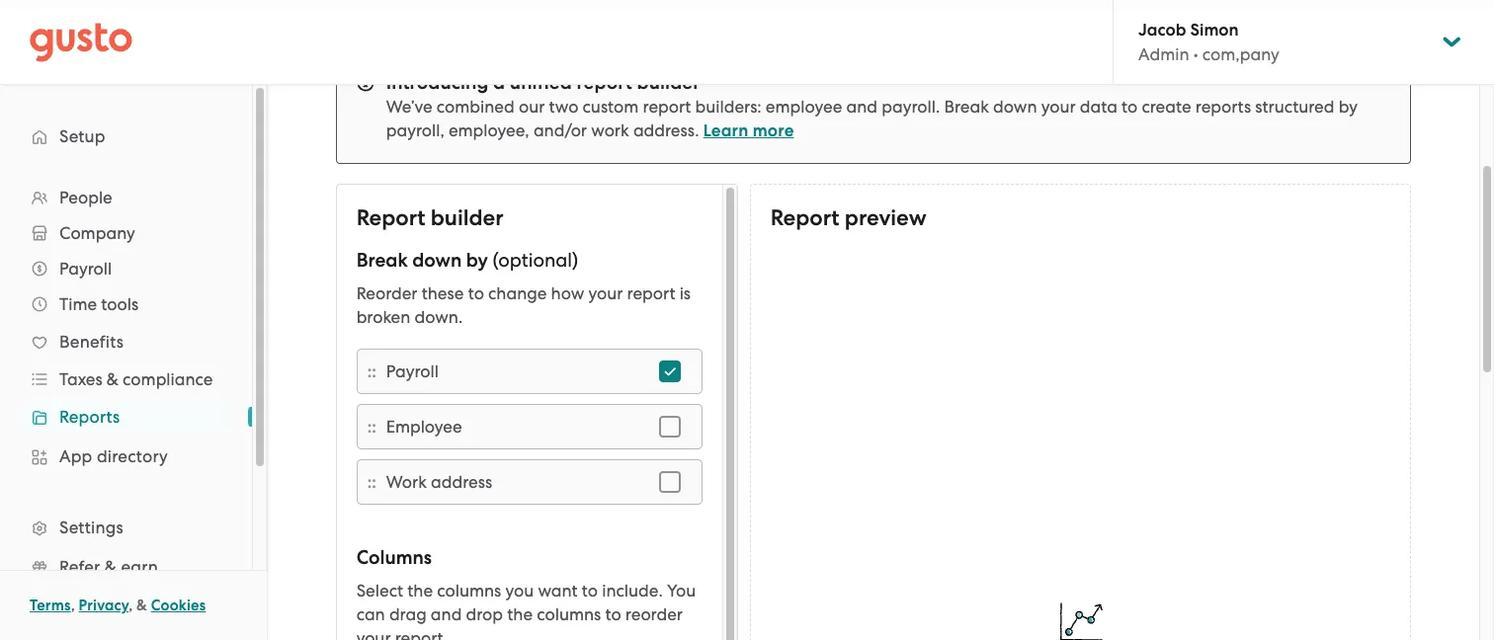 Task type: vqa. For each thing, say whether or not it's contained in the screenshot.
the bottommost ::
yes



Task type: describe. For each thing, give the bounding box(es) containing it.
0 vertical spatial report
[[577, 71, 633, 94]]

drop
[[466, 605, 503, 625]]

cookies button
[[151, 594, 206, 618]]

employee,
[[449, 121, 529, 140]]

:: for payroll
[[367, 361, 376, 382]]

privacy
[[79, 597, 129, 615]]

data
[[1080, 97, 1118, 117]]

1 horizontal spatial columns
[[537, 605, 601, 625]]

benefits
[[59, 332, 124, 352]]

to inside reorder these to change how your report is broken down.
[[468, 284, 484, 303]]

a
[[493, 71, 505, 94]]

privacy link
[[79, 597, 129, 615]]

columns
[[356, 547, 432, 569]]

change
[[488, 284, 547, 303]]

•
[[1194, 44, 1199, 64]]

break down by (optional)
[[356, 249, 578, 272]]

work address
[[386, 472, 492, 492]]

break inside we've combined our two custom report builders: employee and payroll. break down your data to create reports structured by payroll, employee, and/or work address.
[[944, 97, 989, 117]]

0 vertical spatial the
[[408, 581, 433, 601]]

report preview
[[771, 205, 927, 231]]

time tools button
[[20, 287, 232, 322]]

reorder these to change how your report is broken down.
[[356, 284, 691, 327]]

1 , from the left
[[71, 597, 75, 615]]

work
[[591, 121, 629, 140]]

you
[[506, 581, 534, 601]]

taxes
[[59, 370, 102, 389]]

admin
[[1139, 44, 1190, 64]]

select the columns you want to include. you can drag and drop the columns to reorder your report.
[[356, 581, 696, 640]]

cookies
[[151, 597, 206, 615]]

directory
[[97, 447, 168, 467]]

include.
[[602, 581, 663, 601]]

jacob simon admin • com,pany
[[1139, 20, 1280, 64]]

combined
[[437, 97, 515, 117]]

app directory
[[59, 447, 168, 467]]

payroll.
[[882, 97, 940, 117]]

company button
[[20, 215, 232, 251]]

payroll inside dropdown button
[[59, 259, 112, 279]]

& for earn
[[105, 557, 117, 577]]

earn
[[121, 557, 158, 577]]

simon
[[1191, 20, 1239, 41]]

select
[[356, 581, 403, 601]]

learn more
[[703, 121, 794, 141]]

preview
[[845, 205, 927, 231]]

1 vertical spatial by
[[466, 249, 488, 272]]

broken
[[356, 307, 410, 327]]

payroll,
[[386, 121, 445, 140]]

reports
[[59, 407, 120, 427]]

payroll button
[[20, 251, 232, 287]]

home image
[[30, 22, 132, 62]]

benefits link
[[20, 324, 232, 360]]

reorder
[[356, 284, 418, 303]]

com,pany
[[1203, 44, 1280, 64]]

setup
[[59, 127, 105, 146]]

learn
[[703, 121, 749, 141]]

custom
[[583, 97, 639, 117]]

these
[[422, 284, 464, 303]]

more
[[753, 121, 794, 141]]

is
[[680, 284, 691, 303]]

settings link
[[20, 510, 232, 546]]

terms
[[30, 597, 71, 615]]

:: for work address
[[367, 472, 376, 493]]

1 horizontal spatial payroll
[[386, 362, 439, 382]]

tools
[[101, 295, 139, 314]]

refer
[[59, 557, 100, 577]]

setup link
[[20, 119, 232, 154]]

how
[[551, 284, 584, 303]]

down.
[[415, 307, 463, 327]]



Task type: locate. For each thing, give the bounding box(es) containing it.
0 horizontal spatial your
[[356, 629, 391, 640]]

address.
[[633, 121, 699, 140]]

gusto navigation element
[[0, 85, 252, 640]]

1 vertical spatial down
[[412, 249, 462, 272]]

the down you
[[507, 605, 533, 625]]

report.
[[395, 629, 448, 640]]

learn more link
[[703, 121, 794, 141]]

settings
[[59, 518, 123, 538]]

and up the report.
[[431, 605, 462, 625]]

reports
[[1196, 97, 1251, 117]]

2 , from the left
[[129, 597, 133, 615]]

by right structured
[[1339, 97, 1358, 117]]

our
[[519, 97, 545, 117]]

2 vertical spatial &
[[136, 597, 147, 615]]

& for compliance
[[107, 370, 119, 389]]

:: down broken
[[367, 361, 376, 382]]

time
[[59, 295, 97, 314]]

1 horizontal spatial and
[[847, 97, 878, 117]]

1 vertical spatial &
[[105, 557, 117, 577]]

0 vertical spatial ::
[[367, 361, 376, 382]]

app directory link
[[20, 439, 232, 474]]

we've
[[386, 97, 433, 117]]

down left data
[[993, 97, 1037, 117]]

2 report from the left
[[771, 205, 840, 231]]

your inside reorder these to change how your report is broken down.
[[589, 284, 623, 303]]

2 horizontal spatial your
[[1041, 97, 1076, 117]]

1 vertical spatial columns
[[537, 605, 601, 625]]

None checkbox
[[648, 350, 692, 393], [648, 405, 692, 449], [648, 461, 692, 504], [648, 350, 692, 393], [648, 405, 692, 449], [648, 461, 692, 504]]

taxes & compliance button
[[20, 362, 232, 397]]

people
[[59, 188, 112, 208]]

1 horizontal spatial by
[[1339, 97, 1358, 117]]

and inside select the columns you want to include. you can drag and drop the columns to reorder your report.
[[431, 605, 462, 625]]

drag
[[389, 605, 427, 625]]

2 :: from the top
[[367, 417, 376, 437]]

::
[[367, 361, 376, 382], [367, 417, 376, 437], [367, 472, 376, 493]]

refer & earn
[[59, 557, 158, 577]]

address
[[431, 472, 492, 492]]

break
[[944, 97, 989, 117], [356, 249, 408, 272]]

,
[[71, 597, 75, 615], [129, 597, 133, 615]]

0 horizontal spatial break
[[356, 249, 408, 272]]

2 vertical spatial ::
[[367, 472, 376, 493]]

builder up break down by (optional)
[[431, 205, 504, 231]]

, left privacy 'link'
[[71, 597, 75, 615]]

report left the is
[[627, 284, 676, 303]]

columns up drop
[[437, 581, 501, 601]]

down
[[993, 97, 1037, 117], [412, 249, 462, 272]]

the up drag
[[408, 581, 433, 601]]

report
[[356, 205, 426, 231], [771, 205, 840, 231]]

report up custom
[[577, 71, 633, 94]]

0 vertical spatial &
[[107, 370, 119, 389]]

terms , privacy , & cookies
[[30, 597, 206, 615]]

:: left "employee"
[[367, 417, 376, 437]]

builder up address.
[[637, 71, 700, 94]]

jacob
[[1139, 20, 1186, 41]]

down up the these
[[412, 249, 462, 272]]

0 horizontal spatial payroll
[[59, 259, 112, 279]]

columns
[[437, 581, 501, 601], [537, 605, 601, 625]]

terms link
[[30, 597, 71, 615]]

and
[[847, 97, 878, 117], [431, 605, 462, 625]]

2 vertical spatial report
[[627, 284, 676, 303]]

:: for employee
[[367, 417, 376, 437]]

1 report from the left
[[356, 205, 426, 231]]

0 vertical spatial break
[[944, 97, 989, 117]]

payroll up "employee"
[[386, 362, 439, 382]]

to down include.
[[605, 605, 621, 625]]

introducing a unified report builder
[[386, 71, 700, 94]]

, down refer & earn "link"
[[129, 597, 133, 615]]

0 horizontal spatial ,
[[71, 597, 75, 615]]

time tools
[[59, 295, 139, 314]]

1 horizontal spatial down
[[993, 97, 1037, 117]]

0 vertical spatial builder
[[637, 71, 700, 94]]

create
[[1142, 97, 1192, 117]]

0 horizontal spatial the
[[408, 581, 433, 601]]

reorder
[[625, 605, 683, 625]]

columns down want
[[537, 605, 601, 625]]

list
[[0, 180, 252, 640]]

report inside reorder these to change how your report is broken down.
[[627, 284, 676, 303]]

1 horizontal spatial builder
[[637, 71, 700, 94]]

break right "payroll."
[[944, 97, 989, 117]]

& inside "link"
[[105, 557, 117, 577]]

payroll
[[59, 259, 112, 279], [386, 362, 439, 382]]

reports link
[[20, 399, 232, 435]]

app
[[59, 447, 92, 467]]

1 vertical spatial break
[[356, 249, 408, 272]]

1 horizontal spatial report
[[771, 205, 840, 231]]

builders:
[[695, 97, 762, 117]]

1 horizontal spatial ,
[[129, 597, 133, 615]]

& left the earn
[[105, 557, 117, 577]]

1 vertical spatial payroll
[[386, 362, 439, 382]]

& left cookies
[[136, 597, 147, 615]]

report inside we've combined our two custom report builders: employee and payroll. break down your data to create reports structured by payroll, employee, and/or work address.
[[643, 97, 691, 117]]

0 vertical spatial your
[[1041, 97, 1076, 117]]

refer & earn link
[[20, 550, 232, 585]]

people button
[[20, 180, 232, 215]]

0 horizontal spatial report
[[356, 205, 426, 231]]

1 vertical spatial report
[[643, 97, 691, 117]]

to right data
[[1122, 97, 1138, 117]]

can
[[356, 605, 385, 625]]

1 vertical spatial builder
[[431, 205, 504, 231]]

your down can
[[356, 629, 391, 640]]

report
[[577, 71, 633, 94], [643, 97, 691, 117], [627, 284, 676, 303]]

to right want
[[582, 581, 598, 601]]

employee
[[386, 417, 462, 437]]

0 horizontal spatial columns
[[437, 581, 501, 601]]

unified
[[510, 71, 572, 94]]

to inside we've combined our two custom report builders: employee and payroll. break down your data to create reports structured by payroll, employee, and/or work address.
[[1122, 97, 1138, 117]]

break up the reorder
[[356, 249, 408, 272]]

introducing
[[386, 71, 489, 94]]

your
[[1041, 97, 1076, 117], [589, 284, 623, 303], [356, 629, 391, 640]]

to right the these
[[468, 284, 484, 303]]

(optional)
[[493, 249, 578, 272]]

work
[[386, 472, 427, 492]]

1 vertical spatial and
[[431, 605, 462, 625]]

builder inside alert
[[637, 71, 700, 94]]

report for report builder
[[356, 205, 426, 231]]

we've combined our two custom report builders: employee and payroll. break down your data to create reports structured by payroll, employee, and/or work address.
[[386, 97, 1358, 140]]

1 :: from the top
[[367, 361, 376, 382]]

employee
[[766, 97, 842, 117]]

0 vertical spatial and
[[847, 97, 878, 117]]

report up the reorder
[[356, 205, 426, 231]]

0 horizontal spatial by
[[466, 249, 488, 272]]

compliance
[[123, 370, 213, 389]]

0 vertical spatial by
[[1339, 97, 1358, 117]]

list containing people
[[0, 180, 252, 640]]

and left "payroll."
[[847, 97, 878, 117]]

company
[[59, 223, 135, 243]]

want
[[538, 581, 578, 601]]

0 vertical spatial down
[[993, 97, 1037, 117]]

& inside dropdown button
[[107, 370, 119, 389]]

1 vertical spatial your
[[589, 284, 623, 303]]

down inside we've combined our two custom report builders: employee and payroll. break down your data to create reports structured by payroll, employee, and/or work address.
[[993, 97, 1037, 117]]

taxes & compliance
[[59, 370, 213, 389]]

you
[[667, 581, 696, 601]]

report for report preview
[[771, 205, 840, 231]]

payroll up time
[[59, 259, 112, 279]]

1 horizontal spatial break
[[944, 97, 989, 117]]

1 horizontal spatial your
[[589, 284, 623, 303]]

1 vertical spatial the
[[507, 605, 533, 625]]

by left (optional) on the left top of the page
[[466, 249, 488, 272]]

:: left 'work'
[[367, 472, 376, 493]]

2 vertical spatial your
[[356, 629, 391, 640]]

your left data
[[1041, 97, 1076, 117]]

introducing a unified report builder alert
[[336, 50, 1412, 164]]

two
[[549, 97, 579, 117]]

0 horizontal spatial builder
[[431, 205, 504, 231]]

report builder
[[356, 205, 504, 231]]

your right 'how'
[[589, 284, 623, 303]]

your inside select the columns you want to include. you can drag and drop the columns to reorder your report.
[[356, 629, 391, 640]]

structured
[[1256, 97, 1335, 117]]

0 horizontal spatial and
[[431, 605, 462, 625]]

to
[[1122, 97, 1138, 117], [468, 284, 484, 303], [582, 581, 598, 601], [605, 605, 621, 625]]

your inside we've combined our two custom report builders: employee and payroll. break down your data to create reports structured by payroll, employee, and/or work address.
[[1041, 97, 1076, 117]]

1 vertical spatial ::
[[367, 417, 376, 437]]

and/or
[[534, 121, 587, 140]]

report up address.
[[643, 97, 691, 117]]

0 horizontal spatial down
[[412, 249, 462, 272]]

1 horizontal spatial the
[[507, 605, 533, 625]]

& right taxes
[[107, 370, 119, 389]]

&
[[107, 370, 119, 389], [105, 557, 117, 577], [136, 597, 147, 615]]

0 vertical spatial columns
[[437, 581, 501, 601]]

3 :: from the top
[[367, 472, 376, 493]]

by inside we've combined our two custom report builders: employee and payroll. break down your data to create reports structured by payroll, employee, and/or work address.
[[1339, 97, 1358, 117]]

and inside we've combined our two custom report builders: employee and payroll. break down your data to create reports structured by payroll, employee, and/or work address.
[[847, 97, 878, 117]]

report left preview
[[771, 205, 840, 231]]

0 vertical spatial payroll
[[59, 259, 112, 279]]



